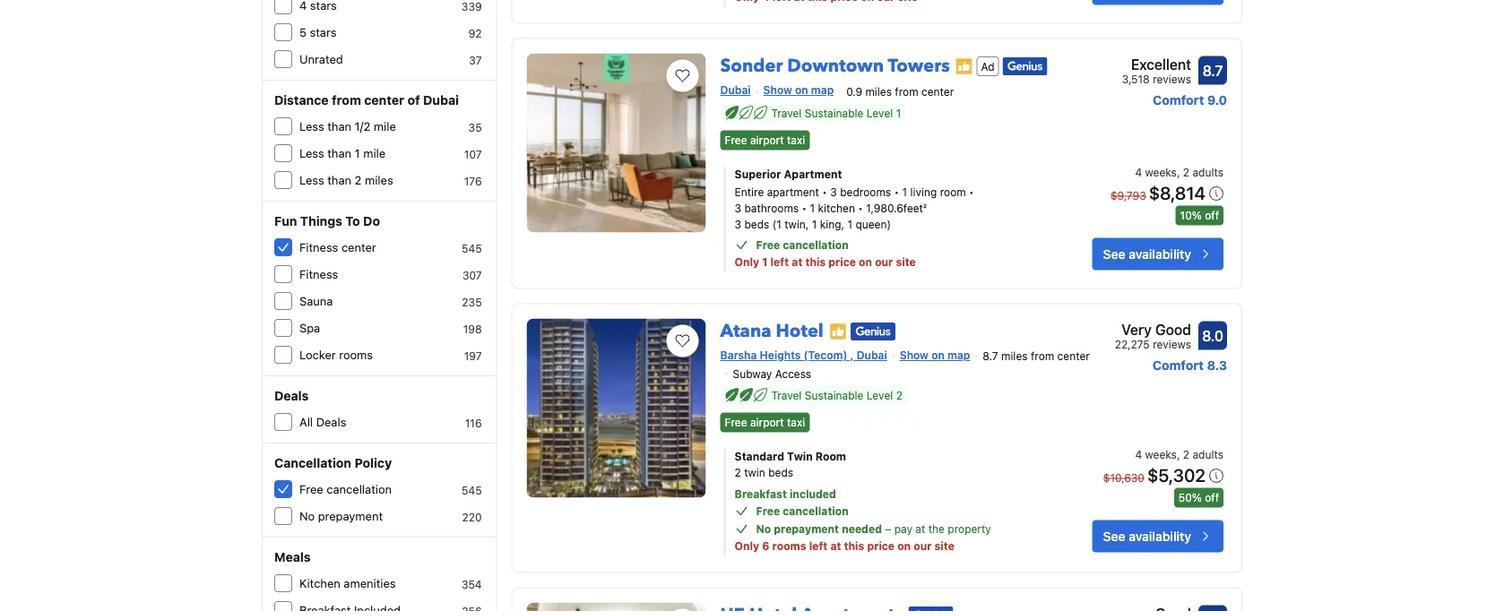 Task type: vqa. For each thing, say whether or not it's contained in the screenshot.
Only
yes



Task type: describe. For each thing, give the bounding box(es) containing it.
92
[[468, 27, 482, 39]]

• up the kitchen
[[822, 186, 827, 198]]

1 vertical spatial rooms
[[772, 540, 806, 552]]

0 vertical spatial free cancellation
[[756, 239, 849, 251]]

2 up $8,814
[[1183, 166, 1190, 179]]

sauna
[[299, 294, 333, 308]]

5 stars
[[299, 26, 337, 39]]

room
[[940, 186, 966, 198]]

entire
[[735, 186, 764, 198]]

107
[[464, 148, 482, 160]]

4 for sonder downtown towers
[[1135, 166, 1142, 179]]

10% off
[[1180, 209, 1219, 222]]

good
[[1155, 321, 1191, 338]]

1 down "0.9 miles from center"
[[896, 107, 901, 119]]

fitness for fitness center
[[299, 241, 338, 254]]

no prepayment needed – pay at the property
[[756, 523, 991, 535]]

1 vertical spatial price
[[867, 540, 895, 552]]

policy
[[354, 456, 392, 471]]

0 horizontal spatial from
[[332, 93, 361, 108]]

2 twin beds breakfast included
[[735, 466, 836, 500]]

bedrooms
[[840, 186, 891, 198]]

see availability for atana hotel
[[1103, 529, 1191, 543]]

22,275
[[1115, 338, 1150, 351]]

from for 8.7 miles from center subway access
[[1031, 350, 1054, 363]]

307
[[462, 269, 482, 281]]

fitness center
[[299, 241, 376, 254]]

kitchen amenities
[[299, 577, 396, 590]]

downtown
[[787, 53, 884, 78]]

map for downtown
[[811, 84, 834, 96]]

(tecom)
[[804, 349, 847, 361]]

cancellation
[[274, 456, 351, 471]]

1 vertical spatial free cancellation
[[299, 483, 392, 496]]

0.9
[[846, 85, 862, 98]]

less for less than 2 miles
[[299, 173, 324, 187]]

2 down 8.7 miles from center subway access
[[896, 389, 903, 402]]

the
[[928, 523, 945, 535]]

50% off
[[1178, 491, 1219, 504]]

twin
[[744, 466, 765, 479]]

locker rooms
[[299, 348, 373, 362]]

2 inside 2 twin beds breakfast included
[[735, 466, 741, 479]]

0 horizontal spatial left
[[770, 256, 789, 268]]

no for no prepayment
[[299, 510, 315, 523]]

of
[[407, 93, 420, 108]]

excellent 3,518 reviews
[[1122, 56, 1191, 86]]

standard
[[735, 450, 784, 463]]

needed
[[842, 523, 882, 535]]

see availability link for sonder downtown towers
[[1092, 238, 1224, 270]]

barsha heights (tecom) , dubai
[[720, 349, 887, 361]]

198
[[463, 323, 482, 335]]

0 vertical spatial site
[[896, 256, 916, 268]]

1 vertical spatial our
[[914, 540, 932, 552]]

only 1 left at this price on our site
[[735, 256, 916, 268]]

breakfast
[[735, 487, 787, 500]]

235
[[462, 296, 482, 308]]

4 weeks , 2 adults for atana hotel
[[1135, 448, 1224, 461]]

taxi for downtown
[[787, 134, 805, 146]]

entire apartment • 3 bedrooms • 1 living room • 3 bathrooms • 1 kitchen • 1,980.6feet² 3 beds (1 twin, 1 king, 1 queen)
[[735, 186, 974, 231]]

all
[[299, 415, 313, 429]]

1 right twin,
[[812, 218, 817, 231]]

unrated
[[299, 52, 343, 66]]

2 vertical spatial at
[[830, 540, 841, 552]]

–
[[885, 523, 891, 535]]

0 vertical spatial rooms
[[339, 348, 373, 362]]

kitchen
[[818, 202, 855, 214]]

8.7 for 8.7
[[1203, 62, 1223, 79]]

6
[[762, 540, 770, 552]]

heights
[[760, 349, 801, 361]]

atana
[[720, 318, 771, 343]]

176
[[464, 175, 482, 187]]

dubai for barsha heights (tecom) , dubai
[[857, 349, 887, 361]]

ad
[[981, 60, 995, 73]]

superior apartment link
[[735, 166, 1038, 182]]

comfort for atana hotel
[[1152, 357, 1204, 372]]

1 up 1,980.6feet²
[[902, 186, 907, 198]]

9.0
[[1207, 92, 1227, 107]]

0 vertical spatial 3
[[830, 186, 837, 198]]

scored 8.0 element
[[1198, 321, 1227, 350]]

339
[[461, 0, 482, 13]]

good element
[[1121, 603, 1191, 611]]

dubai for distance from center of dubai
[[423, 93, 459, 108]]

see for sonder downtown towers
[[1103, 246, 1125, 261]]

$5,302
[[1147, 465, 1206, 486]]

sustainable for hotel
[[805, 389, 864, 402]]

no for no prepayment needed – pay at the property
[[756, 523, 771, 535]]

1 vertical spatial 3
[[735, 202, 741, 214]]

weeks for sonder downtown towers
[[1145, 166, 1177, 179]]

excellent element
[[1122, 53, 1191, 75]]

1 vertical spatial deals
[[316, 415, 346, 429]]

$9,793
[[1111, 189, 1146, 202]]

less than 1/2 mile
[[299, 120, 396, 133]]

see availability for sonder downtown towers
[[1103, 246, 1191, 261]]

0 vertical spatial our
[[875, 256, 893, 268]]

8.3
[[1207, 357, 1227, 372]]

free up standard
[[725, 416, 747, 429]]

0 horizontal spatial deals
[[274, 389, 309, 403]]

do
[[363, 214, 380, 229]]

atana hotel image
[[527, 318, 706, 498]]

8.0
[[1202, 327, 1223, 344]]

this property is part of our preferred partner program. it's committed to providing excellent service and good value. it'll pay us a higher commission if you make a booking. image for sonder downtown towers
[[955, 58, 973, 76]]

apartment
[[767, 186, 819, 198]]

comfort for sonder downtown towers
[[1153, 92, 1204, 107]]

50%
[[1178, 491, 1202, 504]]

level for downtown
[[867, 107, 893, 119]]

only 6 rooms left at this price on our site
[[735, 540, 954, 552]]

than for 1
[[327, 147, 351, 160]]

• up twin,
[[802, 202, 807, 214]]

availability for sonder downtown towers
[[1129, 246, 1191, 261]]

apartment
[[784, 168, 842, 180]]

2 vertical spatial 3
[[735, 218, 741, 231]]

subway
[[733, 367, 772, 380]]

0.9 miles from center
[[846, 85, 954, 98]]

meals
[[274, 550, 311, 565]]

center down to
[[341, 241, 376, 254]]

scored 8.7 element
[[1198, 56, 1227, 85]]

5
[[299, 26, 307, 39]]

very good 22,275 reviews
[[1115, 321, 1191, 351]]

8.7 for 8.7 miles from center subway access
[[983, 350, 998, 363]]

very good element
[[1115, 318, 1191, 340]]

free down (1
[[756, 239, 780, 251]]

comfort 8.3
[[1152, 357, 1227, 372]]

twin,
[[785, 218, 809, 231]]

kitchen
[[299, 577, 340, 590]]

less than 2 miles
[[299, 173, 393, 187]]

2 horizontal spatial at
[[915, 523, 925, 535]]

10%
[[1180, 209, 1202, 222]]

1 down 'bathrooms' at the top
[[762, 256, 768, 268]]

fun things to do
[[274, 214, 380, 229]]

free airport taxi for atana
[[725, 416, 805, 429]]

8.7 miles from center subway access
[[733, 350, 1090, 380]]

545 for cancellation policy
[[462, 484, 482, 497]]

4 for atana hotel
[[1135, 448, 1142, 461]]

1 horizontal spatial dubai
[[720, 84, 751, 96]]

all deals
[[299, 415, 346, 429]]

prepayment for no prepayment
[[318, 510, 383, 523]]

mile for less than 1 mile
[[363, 147, 386, 160]]

distance
[[274, 93, 329, 108]]

excellent
[[1131, 56, 1191, 73]]

1 down 1/2
[[355, 147, 360, 160]]

3,518
[[1122, 73, 1150, 86]]

pay
[[894, 523, 912, 535]]

less than 1 mile
[[299, 147, 386, 160]]

0 vertical spatial cancellation
[[783, 239, 849, 251]]

very
[[1121, 321, 1152, 338]]

airport for atana
[[750, 416, 784, 429]]

• right room
[[969, 186, 974, 198]]

travel sustainable level 1
[[771, 107, 901, 119]]

see for atana hotel
[[1103, 529, 1125, 543]]

only for only 1 left at this price on our site
[[735, 256, 759, 268]]

0 vertical spatial at
[[792, 256, 803, 268]]

level for hotel
[[867, 389, 893, 402]]

2 down less than 1 mile
[[355, 173, 362, 187]]

less for less than 1 mile
[[299, 147, 324, 160]]

free up superior at the top
[[725, 134, 747, 146]]



Task type: locate. For each thing, give the bounding box(es) containing it.
show on map for hotel
[[900, 349, 970, 361]]

1 sustainable from the top
[[805, 107, 864, 119]]

1 weeks from the top
[[1145, 166, 1177, 179]]

less for less than 1/2 mile
[[299, 120, 324, 133]]

1 level from the top
[[867, 107, 893, 119]]

8.7 inside "element"
[[1203, 62, 1223, 79]]

free airport taxi for sonder
[[725, 134, 805, 146]]

1 see availability from the top
[[1103, 246, 1191, 261]]

2 only from the top
[[735, 540, 759, 552]]

availability down 50%
[[1129, 529, 1191, 543]]

3 than from the top
[[327, 173, 351, 187]]

access
[[775, 367, 811, 380]]

0 vertical spatial level
[[867, 107, 893, 119]]

1 vertical spatial 545
[[462, 484, 482, 497]]

adults up $5,302
[[1193, 448, 1224, 461]]

see availability link down 50%
[[1092, 520, 1224, 552]]

free cancellation
[[756, 239, 849, 251], [299, 483, 392, 496], [756, 505, 849, 517]]

0 vertical spatial 545
[[462, 242, 482, 255]]

1 vertical spatial this
[[844, 540, 864, 552]]

, for sonder downtown towers
[[1177, 166, 1180, 179]]

1 horizontal spatial deals
[[316, 415, 346, 429]]

1 vertical spatial left
[[809, 540, 828, 552]]

2 vertical spatial ,
[[1177, 448, 1180, 461]]

1 see from the top
[[1103, 246, 1125, 261]]

comfort 9.0
[[1153, 92, 1227, 107]]

1 4 weeks , 2 adults from the top
[[1135, 166, 1224, 179]]

1 vertical spatial level
[[867, 389, 893, 402]]

• down bedrooms
[[858, 202, 863, 214]]

0 vertical spatial availability
[[1129, 246, 1191, 261]]

1 airport from the top
[[750, 134, 784, 146]]

4 up $9,793
[[1135, 166, 1142, 179]]

2 left twin
[[735, 466, 741, 479]]

to
[[345, 214, 360, 229]]

rooms right 6
[[772, 540, 806, 552]]

at left the
[[915, 523, 925, 535]]

0 vertical spatial 4 weeks , 2 adults
[[1135, 166, 1224, 179]]

1 horizontal spatial show on map
[[900, 349, 970, 361]]

comfort down good
[[1152, 357, 1204, 372]]

show on map
[[763, 84, 834, 96], [900, 349, 970, 361]]

545 for fun things to do
[[462, 242, 482, 255]]

1 vertical spatial mile
[[363, 147, 386, 160]]

1 than from the top
[[327, 120, 351, 133]]

at down twin,
[[792, 256, 803, 268]]

1
[[896, 107, 901, 119], [355, 147, 360, 160], [902, 186, 907, 198], [810, 202, 815, 214], [812, 218, 817, 231], [847, 218, 852, 231], [762, 256, 768, 268]]

beds inside entire apartment • 3 bedrooms • 1 living room • 3 bathrooms • 1 kitchen • 1,980.6feet² 3 beds (1 twin, 1 king, 1 queen)
[[744, 218, 769, 231]]

from inside 8.7 miles from center subway access
[[1031, 350, 1054, 363]]

weeks up $5,302
[[1145, 448, 1177, 461]]

0 vertical spatial deals
[[274, 389, 309, 403]]

2 see availability link from the top
[[1092, 520, 1224, 552]]

only for only 6 rooms left at this price on our site
[[735, 540, 759, 552]]

center
[[921, 85, 954, 98], [364, 93, 404, 108], [341, 241, 376, 254], [1057, 350, 1090, 363]]

0 vertical spatial see availability
[[1103, 246, 1191, 261]]

2 4 weeks , 2 adults from the top
[[1135, 448, 1224, 461]]

only left 6
[[735, 540, 759, 552]]

deals
[[274, 389, 309, 403], [316, 415, 346, 429]]

1 free airport taxi from the top
[[725, 134, 805, 146]]

see down $10,630
[[1103, 529, 1125, 543]]

king,
[[820, 218, 844, 231]]

dubai
[[720, 84, 751, 96], [423, 93, 459, 108], [857, 349, 887, 361]]

1 vertical spatial than
[[327, 147, 351, 160]]

2 vertical spatial less
[[299, 173, 324, 187]]

4 weeks , 2 adults up $5,302
[[1135, 448, 1224, 461]]

no
[[299, 510, 315, 523], [756, 523, 771, 535]]

1 left the kitchen
[[810, 202, 815, 214]]

$8,814
[[1149, 182, 1206, 203]]

0 vertical spatial see
[[1103, 246, 1125, 261]]

sonder
[[720, 53, 783, 78]]

standard twin room link
[[735, 448, 1038, 465]]

left right 6
[[809, 540, 828, 552]]

reviews inside very good 22,275 reviews
[[1153, 338, 1191, 351]]

miles inside 8.7 miles from center subway access
[[1001, 350, 1028, 363]]

see down $9,793
[[1103, 246, 1125, 261]]

center left the 22,275
[[1057, 350, 1090, 363]]

miles for 0.9 miles from center
[[865, 85, 892, 98]]

property
[[948, 523, 991, 535]]

2 taxi from the top
[[787, 416, 805, 429]]

less up less than 2 miles
[[299, 147, 324, 160]]

airport
[[750, 134, 784, 146], [750, 416, 784, 429]]

2 sustainable from the top
[[805, 389, 864, 402]]

see availability down 10%
[[1103, 246, 1191, 261]]

2 vertical spatial free cancellation
[[756, 505, 849, 517]]

(1
[[772, 218, 781, 231]]

2 vertical spatial cancellation
[[783, 505, 849, 517]]

mile right 1/2
[[374, 120, 396, 133]]

at down no prepayment needed – pay at the property
[[830, 540, 841, 552]]

1 vertical spatial site
[[934, 540, 954, 552]]

prepayment for no prepayment needed – pay at the property
[[774, 523, 839, 535]]

0 vertical spatial this
[[805, 256, 826, 268]]

scored 7.8 element
[[1198, 605, 1227, 611]]

cancellation policy
[[274, 456, 392, 471]]

1 vertical spatial fitness
[[299, 268, 338, 281]]

map for hotel
[[947, 349, 970, 361]]

this property is part of our preferred partner program. it's committed to providing excellent service and good value. it'll pay us a higher commission if you make a booking. image
[[829, 323, 847, 341]]

site down the
[[934, 540, 954, 552]]

living
[[910, 186, 937, 198]]

deals up the all
[[274, 389, 309, 403]]

, for atana hotel
[[1177, 448, 1180, 461]]

1 vertical spatial miles
[[365, 173, 393, 187]]

see availability link
[[1092, 238, 1224, 270], [1092, 520, 1224, 552]]

0 vertical spatial comfort
[[1153, 92, 1204, 107]]

cancellation down the included
[[783, 505, 849, 517]]

1 vertical spatial reviews
[[1153, 338, 1191, 351]]

2 off from the top
[[1205, 491, 1219, 504]]

included
[[790, 487, 836, 500]]

0 horizontal spatial 8.7
[[983, 350, 998, 363]]

this down king,
[[805, 256, 826, 268]]

free airport taxi
[[725, 134, 805, 146], [725, 416, 805, 429]]

0 horizontal spatial map
[[811, 84, 834, 96]]

dubai right (tecom)
[[857, 349, 887, 361]]

show up travel sustainable level 2
[[900, 349, 929, 361]]

superior
[[735, 168, 781, 180]]

fun
[[274, 214, 297, 229]]

2 horizontal spatial from
[[1031, 350, 1054, 363]]

0 vertical spatial see availability link
[[1092, 238, 1224, 270]]

1 vertical spatial weeks
[[1145, 448, 1177, 461]]

sustainable down (tecom)
[[805, 389, 864, 402]]

travel down access
[[771, 389, 802, 402]]

only
[[735, 256, 759, 268], [735, 540, 759, 552]]

2 fitness from the top
[[299, 268, 338, 281]]

1 see availability link from the top
[[1092, 238, 1224, 270]]

1 fitness from the top
[[299, 241, 338, 254]]

see availability down 50%
[[1103, 529, 1191, 543]]

1 vertical spatial show on map
[[900, 349, 970, 361]]

1 only from the top
[[735, 256, 759, 268]]

travel for downtown
[[771, 107, 802, 119]]

airport for sonder
[[750, 134, 784, 146]]

1,980.6feet²
[[866, 202, 927, 214]]

2 travel from the top
[[771, 389, 802, 402]]

adults for atana hotel
[[1193, 448, 1224, 461]]

taxi up the twin
[[787, 416, 805, 429]]

$10,630
[[1103, 472, 1145, 484]]

no up meals
[[299, 510, 315, 523]]

travel for hotel
[[771, 389, 802, 402]]

1 horizontal spatial show
[[900, 349, 929, 361]]

1 travel from the top
[[771, 107, 802, 119]]

things
[[300, 214, 342, 229]]

superior apartment
[[735, 168, 842, 180]]

off right 10%
[[1205, 209, 1219, 222]]

adults for sonder downtown towers
[[1193, 166, 1224, 179]]

2 than from the top
[[327, 147, 351, 160]]

0 horizontal spatial miles
[[365, 173, 393, 187]]

only down 'bathrooms' at the top
[[735, 256, 759, 268]]

1 vertical spatial less
[[299, 147, 324, 160]]

bathrooms
[[744, 202, 799, 214]]

0 vertical spatial price
[[828, 256, 856, 268]]

2 545 from the top
[[462, 484, 482, 497]]

sustainable for downtown
[[805, 107, 864, 119]]

2 adults from the top
[[1193, 448, 1224, 461]]

center left of
[[364, 93, 404, 108]]

197
[[464, 350, 482, 362]]

this property is part of our preferred partner program. it's committed to providing excellent service and good value. it'll pay us a higher commission if you make a booking. image
[[955, 58, 973, 76], [955, 58, 973, 76], [829, 323, 847, 341]]

0 horizontal spatial this
[[805, 256, 826, 268]]

3
[[830, 186, 837, 198], [735, 202, 741, 214], [735, 218, 741, 231]]

1 vertical spatial adults
[[1193, 448, 1224, 461]]

center inside 8.7 miles from center subway access
[[1057, 350, 1090, 363]]

1 4 from the top
[[1135, 166, 1142, 179]]

reviews
[[1153, 73, 1191, 86], [1153, 338, 1191, 351]]

2 free airport taxi from the top
[[725, 416, 805, 429]]

0 vertical spatial show on map
[[763, 84, 834, 96]]

354
[[462, 578, 482, 591]]

travel down sonder
[[771, 107, 802, 119]]

free down breakfast
[[756, 505, 780, 517]]

0 horizontal spatial site
[[896, 256, 916, 268]]

fitness for fitness
[[299, 268, 338, 281]]

show on map for downtown
[[763, 84, 834, 96]]

0 vertical spatial travel
[[771, 107, 802, 119]]

1 reviews from the top
[[1153, 73, 1191, 86]]

off
[[1205, 209, 1219, 222], [1205, 491, 1219, 504]]

cancellation
[[783, 239, 849, 251], [327, 483, 392, 496], [783, 505, 849, 517]]

1 vertical spatial 8.7
[[983, 350, 998, 363]]

less down distance
[[299, 120, 324, 133]]

airport up superior at the top
[[750, 134, 784, 146]]

0 vertical spatial weeks
[[1145, 166, 1177, 179]]

less
[[299, 120, 324, 133], [299, 147, 324, 160], [299, 173, 324, 187]]

site
[[896, 256, 916, 268], [934, 540, 954, 552]]

comfort down excellent 3,518 reviews
[[1153, 92, 1204, 107]]

1 vertical spatial sustainable
[[805, 389, 864, 402]]

, right (tecom)
[[850, 349, 854, 361]]

0 horizontal spatial dubai
[[423, 93, 459, 108]]

no prepayment
[[299, 510, 383, 523]]

0 horizontal spatial show on map
[[763, 84, 834, 96]]

2 less from the top
[[299, 147, 324, 160]]

from
[[895, 85, 918, 98], [332, 93, 361, 108], [1031, 350, 1054, 363]]

1 horizontal spatial 8.7
[[1203, 62, 1223, 79]]

level down 8.7 miles from center subway access
[[867, 389, 893, 402]]

0 vertical spatial miles
[[865, 85, 892, 98]]

travel sustainable level 2
[[771, 389, 903, 402]]

37
[[469, 54, 482, 66]]

availability down 10%
[[1129, 246, 1191, 261]]

0 horizontal spatial prepayment
[[318, 510, 383, 523]]

amenities
[[344, 577, 396, 590]]

1 vertical spatial show
[[900, 349, 929, 361]]

2 weeks from the top
[[1145, 448, 1177, 461]]

stars
[[310, 26, 337, 39]]

distance from center of dubai
[[274, 93, 459, 108]]

free airport taxi up superior at the top
[[725, 134, 805, 146]]

1 horizontal spatial map
[[947, 349, 970, 361]]

0 vertical spatial beds
[[744, 218, 769, 231]]

reviews down good
[[1153, 338, 1191, 351]]

this property is part of our preferred partner program. it's committed to providing excellent service and good value. it'll pay us a higher commission if you make a booking. image for atana hotel
[[829, 323, 847, 341]]

1 vertical spatial 4 weeks , 2 adults
[[1135, 448, 1224, 461]]

show down sonder
[[763, 84, 792, 96]]

adults
[[1193, 166, 1224, 179], [1193, 448, 1224, 461]]

weeks
[[1145, 166, 1177, 179], [1145, 448, 1177, 461]]

availability for atana hotel
[[1129, 529, 1191, 543]]

genius discounts available at this property. image
[[1003, 58, 1048, 76], [1003, 58, 1048, 76], [850, 323, 895, 341], [850, 323, 895, 341], [909, 607, 953, 611], [909, 607, 953, 611]]

map
[[811, 84, 834, 96], [947, 349, 970, 361]]

off right 50%
[[1205, 491, 1219, 504]]

show for hotel
[[900, 349, 929, 361]]

than down less than 1 mile
[[327, 173, 351, 187]]

show for downtown
[[763, 84, 792, 96]]

fitness down things
[[299, 241, 338, 254]]

2 horizontal spatial dubai
[[857, 349, 887, 361]]

220
[[462, 511, 482, 523]]

• up 1,980.6feet²
[[894, 186, 899, 198]]

2 level from the top
[[867, 389, 893, 402]]

0 vertical spatial fitness
[[299, 241, 338, 254]]

left
[[770, 256, 789, 268], [809, 540, 828, 552]]

beds inside 2 twin beds breakfast included
[[768, 466, 793, 479]]

1 horizontal spatial site
[[934, 540, 954, 552]]

our down queen) at the top of the page
[[875, 256, 893, 268]]

1 horizontal spatial no
[[756, 523, 771, 535]]

2 availability from the top
[[1129, 529, 1191, 543]]

1 vertical spatial beds
[[768, 466, 793, 479]]

adults up $8,814
[[1193, 166, 1224, 179]]

see availability link down 10%
[[1092, 238, 1224, 270]]

prepayment down cancellation policy
[[318, 510, 383, 523]]

4 weeks , 2 adults for sonder downtown towers
[[1135, 166, 1224, 179]]

from for 0.9 miles from center
[[895, 85, 918, 98]]

miles for 8.7 miles from center subway access
[[1001, 350, 1028, 363]]

, up $8,814
[[1177, 166, 1180, 179]]

price down king,
[[828, 256, 856, 268]]

off for sonder downtown towers
[[1205, 209, 1219, 222]]

sustainable
[[805, 107, 864, 119], [805, 389, 864, 402]]

2 up $5,302
[[1183, 448, 1190, 461]]

2 horizontal spatial miles
[[1001, 350, 1028, 363]]

sonder downtown towers
[[720, 53, 950, 78]]

0 horizontal spatial our
[[875, 256, 893, 268]]

atana hotel
[[720, 318, 824, 343]]

1 off from the top
[[1205, 209, 1219, 222]]

price
[[828, 256, 856, 268], [867, 540, 895, 552]]

mile down 1/2
[[363, 147, 386, 160]]

cancellation up only 1 left at this price on our site
[[783, 239, 849, 251]]

0 vertical spatial mile
[[374, 120, 396, 133]]

beds down standard twin room
[[768, 466, 793, 479]]

sonder downtown towers image
[[527, 53, 706, 233]]

prepayment down the included
[[774, 523, 839, 535]]

1 adults from the top
[[1193, 166, 1224, 179]]

our down the
[[914, 540, 932, 552]]

fitness up sauna
[[299, 268, 338, 281]]

than left 1/2
[[327, 120, 351, 133]]

standard twin room
[[735, 450, 846, 463]]

comfort
[[1153, 92, 1204, 107], [1152, 357, 1204, 372]]

2 reviews from the top
[[1153, 338, 1191, 351]]

0 vertical spatial sustainable
[[805, 107, 864, 119]]

2 airport from the top
[[750, 416, 784, 429]]

1 availability from the top
[[1129, 246, 1191, 261]]

free down cancellation
[[299, 483, 323, 496]]

1 horizontal spatial miles
[[865, 85, 892, 98]]

1 horizontal spatial rooms
[[772, 540, 806, 552]]

0 vertical spatial adults
[[1193, 166, 1224, 179]]

sonder downtown towers link
[[720, 46, 950, 78]]

1 horizontal spatial price
[[867, 540, 895, 552]]

towers
[[888, 53, 950, 78]]

1 horizontal spatial at
[[830, 540, 841, 552]]

cancellation down policy
[[327, 483, 392, 496]]

mile for less than 1/2 mile
[[374, 120, 396, 133]]

center down towers
[[921, 85, 954, 98]]

2 see from the top
[[1103, 529, 1125, 543]]

less down less than 1 mile
[[299, 173, 324, 187]]

1 vertical spatial at
[[915, 523, 925, 535]]

than up less than 2 miles
[[327, 147, 351, 160]]

3 less from the top
[[299, 173, 324, 187]]

0 horizontal spatial rooms
[[339, 348, 373, 362]]

this
[[805, 256, 826, 268], [844, 540, 864, 552]]

1 horizontal spatial this
[[844, 540, 864, 552]]

1 vertical spatial 4
[[1135, 448, 1142, 461]]

reviews inside excellent 3,518 reviews
[[1153, 73, 1191, 86]]

free cancellation down twin,
[[756, 239, 849, 251]]

than for 2
[[327, 173, 351, 187]]

off for atana hotel
[[1205, 491, 1219, 504]]

1 horizontal spatial left
[[809, 540, 828, 552]]

see availability link for atana hotel
[[1092, 520, 1224, 552]]

1 right king,
[[847, 218, 852, 231]]

1 vertical spatial see
[[1103, 529, 1125, 543]]

taxi up superior apartment
[[787, 134, 805, 146]]

•
[[822, 186, 827, 198], [894, 186, 899, 198], [969, 186, 974, 198], [802, 202, 807, 214], [858, 202, 863, 214]]

reviews down excellent
[[1153, 73, 1191, 86]]

rooms right "locker"
[[339, 348, 373, 362]]

0 vertical spatial free airport taxi
[[725, 134, 805, 146]]

0 vertical spatial reviews
[[1153, 73, 1191, 86]]

0 vertical spatial taxi
[[787, 134, 805, 146]]

1 horizontal spatial our
[[914, 540, 932, 552]]

1 545 from the top
[[462, 242, 482, 255]]

taxi for hotel
[[787, 416, 805, 429]]

0 vertical spatial airport
[[750, 134, 784, 146]]

travel
[[771, 107, 802, 119], [771, 389, 802, 402]]

deals right the all
[[316, 415, 346, 429]]

1 vertical spatial see availability link
[[1092, 520, 1224, 552]]

4 up $10,630
[[1135, 448, 1142, 461]]

116
[[465, 417, 482, 429]]

than for 1/2
[[327, 120, 351, 133]]

price down no prepayment needed – pay at the property
[[867, 540, 895, 552]]

1 vertical spatial taxi
[[787, 416, 805, 429]]

free
[[725, 134, 747, 146], [756, 239, 780, 251], [725, 416, 747, 429], [299, 483, 323, 496], [756, 505, 780, 517]]

8.7 inside 8.7 miles from center subway access
[[983, 350, 998, 363]]

545
[[462, 242, 482, 255], [462, 484, 482, 497]]

1 vertical spatial cancellation
[[327, 483, 392, 496]]

0 vertical spatial 4
[[1135, 166, 1142, 179]]

2 see availability from the top
[[1103, 529, 1191, 543]]

free cancellation up no prepayment
[[299, 483, 392, 496]]

1 vertical spatial ,
[[850, 349, 854, 361]]

no up 6
[[756, 523, 771, 535]]

1 vertical spatial map
[[947, 349, 970, 361]]

hotel
[[776, 318, 824, 343]]

4 weeks , 2 adults up $8,814
[[1135, 166, 1224, 179]]

1 vertical spatial off
[[1205, 491, 1219, 504]]

0 vertical spatial off
[[1205, 209, 1219, 222]]

1 vertical spatial only
[[735, 540, 759, 552]]

1 less from the top
[[299, 120, 324, 133]]

0 vertical spatial ,
[[1177, 166, 1180, 179]]

airport up standard
[[750, 416, 784, 429]]

fitness
[[299, 241, 338, 254], [299, 268, 338, 281]]

weeks for atana hotel
[[1145, 448, 1177, 461]]

2 vertical spatial miles
[[1001, 350, 1028, 363]]

1 taxi from the top
[[787, 134, 805, 146]]

35
[[468, 121, 482, 134]]

taxi
[[787, 134, 805, 146], [787, 416, 805, 429]]

, up $5,302
[[1177, 448, 1180, 461]]

545 up 307
[[462, 242, 482, 255]]

weeks up $8,814
[[1145, 166, 1177, 179]]

2 4 from the top
[[1135, 448, 1142, 461]]

free airport taxi up standard
[[725, 416, 805, 429]]



